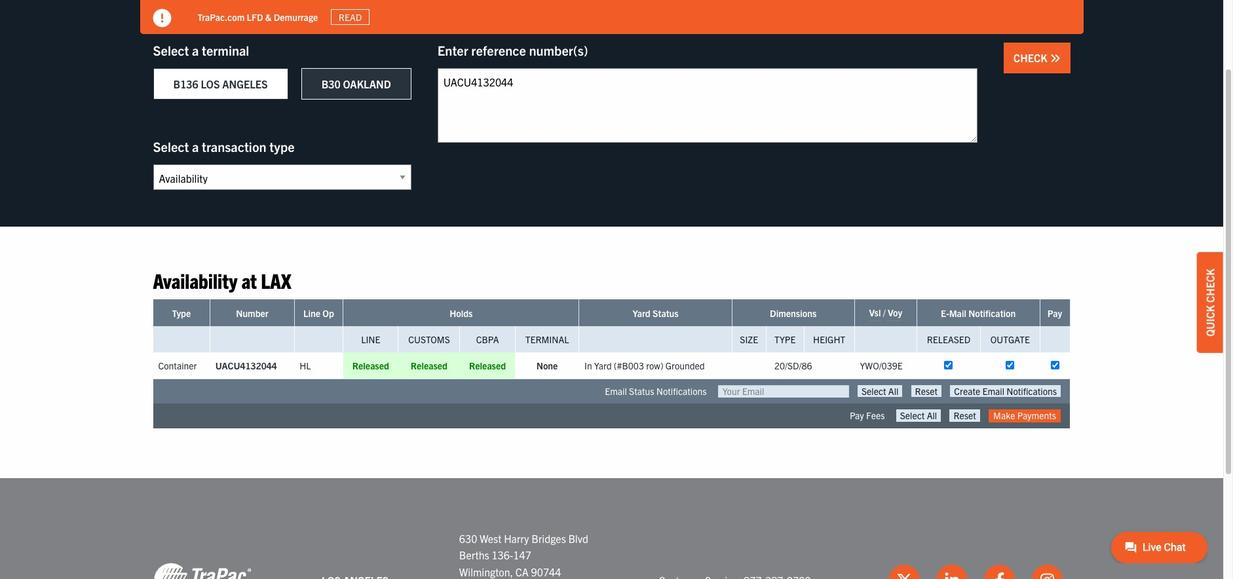 Task type: describe. For each thing, give the bounding box(es) containing it.
630
[[459, 532, 477, 545]]

line for line op
[[303, 308, 321, 319]]

availability
[[153, 267, 238, 293]]

voy
[[888, 307, 903, 319]]

released down e-
[[927, 334, 971, 346]]

outgate
[[991, 334, 1030, 346]]

bridges
[[532, 532, 566, 545]]

1 vertical spatial check
[[1204, 269, 1217, 303]]

line for line
[[361, 334, 380, 346]]

a for transaction
[[192, 138, 199, 155]]

notification
[[969, 308, 1016, 319]]

ca
[[516, 566, 529, 579]]

none
[[537, 360, 558, 372]]

1 vertical spatial type
[[775, 334, 796, 346]]

b30 oakland
[[322, 77, 391, 90]]

Enter reference number(s) text field
[[438, 68, 978, 143]]

transaction
[[202, 138, 267, 155]]

customs
[[408, 334, 450, 346]]

grounded
[[666, 360, 705, 372]]

berths
[[459, 549, 489, 562]]

136-
[[492, 549, 513, 562]]

20/sd/86
[[775, 360, 813, 372]]

row)
[[646, 360, 664, 372]]

angeles
[[222, 77, 268, 90]]

payments
[[1018, 410, 1057, 422]]

read link
[[331, 9, 370, 25]]

trapac.com
[[198, 11, 245, 23]]

los
[[201, 77, 220, 90]]

footer containing 630 west harry bridges blvd
[[0, 478, 1224, 579]]

blvd
[[569, 532, 589, 545]]

op
[[323, 308, 334, 319]]

/
[[883, 307, 886, 319]]

pay fees
[[850, 410, 885, 422]]

solid image inside check 'button'
[[1050, 53, 1061, 64]]

size
[[740, 334, 759, 346]]

ywo/039e
[[860, 360, 903, 372]]

Your Email email field
[[718, 386, 849, 398]]

released down cbpa at bottom left
[[469, 360, 506, 372]]

container
[[158, 360, 197, 372]]

lfd
[[247, 11, 263, 23]]

b136
[[173, 77, 198, 90]]

in
[[585, 360, 592, 372]]

west
[[480, 532, 502, 545]]

a for terminal
[[192, 42, 199, 58]]

cbpa
[[476, 334, 499, 346]]

hl
[[300, 360, 311, 372]]

0 horizontal spatial solid image
[[153, 9, 171, 28]]

pay for pay fees
[[850, 410, 864, 422]]

wilmington,
[[459, 566, 513, 579]]

b30
[[322, 77, 341, 90]]

terminal
[[202, 42, 249, 58]]

select for select a transaction type
[[153, 138, 189, 155]]



Task type: locate. For each thing, give the bounding box(es) containing it.
released down customs
[[411, 360, 448, 372]]

select up b136
[[153, 42, 189, 58]]

pay right notification
[[1048, 308, 1063, 319]]

None button
[[858, 386, 903, 398], [912, 386, 942, 398], [951, 386, 1061, 398], [897, 410, 941, 422], [950, 410, 981, 422], [858, 386, 903, 398], [912, 386, 942, 398], [951, 386, 1061, 398], [897, 410, 941, 422], [950, 410, 981, 422]]

enter reference number(s)
[[438, 42, 588, 58]]

0 horizontal spatial yard
[[594, 360, 612, 372]]

los angeles image
[[153, 563, 251, 579]]

released
[[927, 334, 971, 346], [352, 360, 389, 372], [411, 360, 448, 372], [469, 360, 506, 372]]

1 select from the top
[[153, 42, 189, 58]]

1 horizontal spatial type
[[775, 334, 796, 346]]

&
[[265, 11, 272, 23]]

a left transaction
[[192, 138, 199, 155]]

height
[[814, 334, 846, 346]]

1 vertical spatial yard
[[594, 360, 612, 372]]

read
[[339, 11, 362, 23]]

dimensions
[[770, 308, 817, 319]]

line left op
[[303, 308, 321, 319]]

trapac.com lfd & demurrage
[[198, 11, 318, 23]]

line op
[[303, 308, 334, 319]]

reference
[[472, 42, 526, 58]]

released right hl
[[352, 360, 389, 372]]

type up 20/sd/86
[[775, 334, 796, 346]]

0 vertical spatial line
[[303, 308, 321, 319]]

yard status
[[633, 308, 679, 319]]

1 horizontal spatial pay
[[1048, 308, 1063, 319]]

select
[[153, 42, 189, 58], [153, 138, 189, 155]]

1 vertical spatial line
[[361, 334, 380, 346]]

status for yard
[[653, 308, 679, 319]]

1 horizontal spatial check
[[1204, 269, 1217, 303]]

status for email
[[629, 386, 655, 397]]

mail
[[950, 308, 967, 319]]

check
[[1014, 51, 1050, 64], [1204, 269, 1217, 303]]

None checkbox
[[1006, 361, 1015, 370], [1051, 361, 1060, 370], [1006, 361, 1015, 370], [1051, 361, 1060, 370]]

make
[[994, 410, 1016, 422]]

pay left fees
[[850, 410, 864, 422]]

1 horizontal spatial line
[[361, 334, 380, 346]]

None checkbox
[[945, 361, 953, 370]]

quick
[[1204, 305, 1217, 337]]

in yard (#b003 row) grounded
[[585, 360, 705, 372]]

0 vertical spatial pay
[[1048, 308, 1063, 319]]

email status notifications
[[605, 386, 707, 397]]

vsl / voy
[[870, 307, 903, 319]]

status
[[653, 308, 679, 319], [629, 386, 655, 397]]

demurrage
[[274, 11, 318, 23]]

90744
[[531, 566, 561, 579]]

status down in yard (#b003 row) grounded
[[629, 386, 655, 397]]

0 vertical spatial a
[[192, 42, 199, 58]]

0 horizontal spatial pay
[[850, 410, 864, 422]]

select left transaction
[[153, 138, 189, 155]]

make payments link
[[989, 410, 1061, 423]]

quick check
[[1204, 269, 1217, 337]]

fees
[[867, 410, 885, 422]]

0 vertical spatial select
[[153, 42, 189, 58]]

0 horizontal spatial type
[[172, 308, 191, 319]]

0 horizontal spatial line
[[303, 308, 321, 319]]

vsl
[[870, 307, 881, 319]]

select for select a terminal
[[153, 42, 189, 58]]

b136 los angeles
[[173, 77, 268, 90]]

line
[[303, 308, 321, 319], [361, 334, 380, 346]]

1 vertical spatial a
[[192, 138, 199, 155]]

1 vertical spatial pay
[[850, 410, 864, 422]]

status up row)
[[653, 308, 679, 319]]

oakland
[[343, 77, 391, 90]]

yard right in
[[594, 360, 612, 372]]

yard up in yard (#b003 row) grounded
[[633, 308, 651, 319]]

terminal
[[526, 334, 569, 346]]

pay
[[1048, 308, 1063, 319], [850, 410, 864, 422]]

select a terminal
[[153, 42, 249, 58]]

147
[[513, 549, 532, 562]]

availability at lax
[[153, 267, 292, 293]]

yard
[[633, 308, 651, 319], [594, 360, 612, 372]]

a left terminal
[[192, 42, 199, 58]]

pay for pay
[[1048, 308, 1063, 319]]

0 vertical spatial yard
[[633, 308, 651, 319]]

2 a from the top
[[192, 138, 199, 155]]

0 vertical spatial status
[[653, 308, 679, 319]]

1 horizontal spatial solid image
[[1050, 53, 1061, 64]]

uacu4132044
[[216, 360, 277, 372]]

1 a from the top
[[192, 42, 199, 58]]

email
[[605, 386, 627, 397]]

2 select from the top
[[153, 138, 189, 155]]

check button
[[1004, 43, 1071, 73]]

1 vertical spatial status
[[629, 386, 655, 397]]

e-
[[941, 308, 950, 319]]

lax
[[261, 267, 292, 293]]

1 vertical spatial select
[[153, 138, 189, 155]]

a
[[192, 42, 199, 58], [192, 138, 199, 155]]

quick check link
[[1198, 252, 1224, 353]]

0 vertical spatial check
[[1014, 51, 1050, 64]]

enter
[[438, 42, 469, 58]]

number(s)
[[529, 42, 588, 58]]

630 west harry bridges blvd berths 136-147 wilmington, ca 90744
[[459, 532, 589, 579]]

1 horizontal spatial yard
[[633, 308, 651, 319]]

at
[[242, 267, 257, 293]]

(#b003
[[614, 360, 644, 372]]

check inside 'button'
[[1014, 51, 1050, 64]]

number
[[236, 308, 269, 319]]

type
[[270, 138, 295, 155]]

make payments
[[994, 410, 1057, 422]]

line left customs
[[361, 334, 380, 346]]

type down availability
[[172, 308, 191, 319]]

e-mail notification
[[941, 308, 1016, 319]]

harry
[[504, 532, 529, 545]]

1 vertical spatial solid image
[[1050, 53, 1061, 64]]

select a transaction type
[[153, 138, 295, 155]]

solid image
[[153, 9, 171, 28], [1050, 53, 1061, 64]]

footer
[[0, 478, 1224, 579]]

holds
[[450, 308, 473, 319]]

notifications
[[657, 386, 707, 397]]

0 vertical spatial solid image
[[153, 9, 171, 28]]

0 vertical spatial type
[[172, 308, 191, 319]]

type
[[172, 308, 191, 319], [775, 334, 796, 346]]

0 horizontal spatial check
[[1014, 51, 1050, 64]]



Task type: vqa. For each thing, say whether or not it's contained in the screenshot.
the reference
yes



